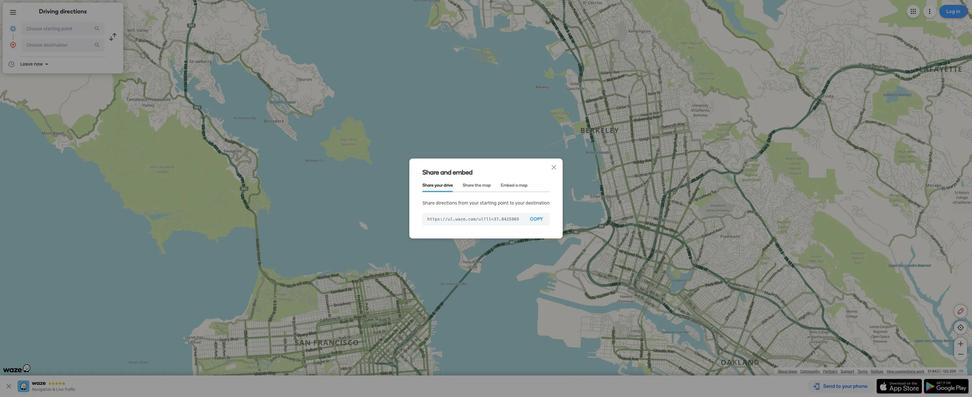 Task type: describe. For each thing, give the bounding box(es) containing it.
map for share the map
[[482, 183, 491, 188]]

leave now
[[20, 61, 43, 67]]

122.359
[[944, 370, 957, 374]]

partners link
[[824, 370, 838, 374]]

share the map
[[463, 183, 491, 188]]

clock image
[[8, 60, 15, 68]]

navigation
[[32, 387, 52, 392]]

now
[[34, 61, 43, 67]]

share for share directions from your starting point to your destination
[[423, 200, 435, 206]]

Choose starting point text field
[[22, 22, 104, 35]]

embed a map link
[[501, 179, 528, 192]]

share and embed
[[423, 168, 473, 176]]

link image
[[959, 369, 965, 374]]

destination
[[526, 200, 550, 206]]

terms
[[858, 370, 868, 374]]

driving directions
[[39, 8, 87, 15]]

how
[[887, 370, 895, 374]]

how suggestions work link
[[887, 370, 925, 374]]

about waze link
[[778, 370, 798, 374]]

support link
[[841, 370, 855, 374]]

work
[[917, 370, 925, 374]]

embed a map
[[501, 183, 528, 188]]

map for embed a map
[[519, 183, 528, 188]]

embed
[[501, 183, 515, 188]]

share for share and embed
[[423, 168, 439, 176]]

drive
[[444, 183, 453, 188]]

share the map link
[[463, 179, 491, 192]]

notices
[[872, 370, 884, 374]]

leave
[[20, 61, 33, 67]]

0 horizontal spatial your
[[435, 183, 443, 188]]

point
[[498, 200, 509, 206]]

Choose destination text field
[[22, 39, 104, 52]]



Task type: vqa. For each thing, say whether or not it's contained in the screenshot.
copy button in the right bottom of the page
yes



Task type: locate. For each thing, give the bounding box(es) containing it.
1 horizontal spatial map
[[519, 183, 528, 188]]

your
[[435, 183, 443, 188], [470, 200, 479, 206], [515, 200, 525, 206]]

suggestions
[[896, 370, 916, 374]]

-
[[942, 370, 944, 374]]

about
[[778, 370, 788, 374]]

2 horizontal spatial your
[[515, 200, 525, 206]]

37.843
[[928, 370, 939, 374]]

1 horizontal spatial directions
[[436, 200, 457, 206]]

community
[[801, 370, 820, 374]]

your left the drive in the left of the page
[[435, 183, 443, 188]]

to
[[510, 200, 514, 206]]

location image
[[9, 41, 17, 49]]

1 vertical spatial x image
[[5, 383, 13, 390]]

|
[[940, 370, 941, 374]]

share your drive link
[[423, 179, 453, 192]]

0 horizontal spatial map
[[482, 183, 491, 188]]

embed
[[453, 168, 473, 176]]

zoom out image
[[957, 351, 965, 358]]

map
[[482, 183, 491, 188], [519, 183, 528, 188]]

None field
[[423, 213, 524, 226]]

directions up choose starting point text box
[[60, 8, 87, 15]]

share your drive
[[423, 183, 453, 188]]

map right a
[[519, 183, 528, 188]]

directions for share
[[436, 200, 457, 206]]

share for share your drive
[[423, 183, 434, 188]]

0 horizontal spatial x image
[[5, 383, 13, 390]]

terms link
[[858, 370, 868, 374]]

a
[[516, 183, 518, 188]]

the
[[475, 183, 482, 188]]

traffic
[[64, 387, 76, 392]]

directions for driving
[[60, 8, 87, 15]]

from
[[458, 200, 469, 206]]

navigation & live traffic
[[32, 387, 76, 392]]

share directions from your starting point to your destination
[[423, 200, 550, 206]]

&
[[52, 387, 55, 392]]

x image
[[550, 164, 558, 171], [5, 383, 13, 390]]

waze
[[789, 370, 798, 374]]

your right from
[[470, 200, 479, 206]]

0 vertical spatial x image
[[550, 164, 558, 171]]

community link
[[801, 370, 820, 374]]

your right to at the bottom right of page
[[515, 200, 525, 206]]

live
[[56, 387, 64, 392]]

zoom in image
[[957, 340, 965, 348]]

share left the
[[463, 183, 474, 188]]

copy button
[[524, 213, 550, 226]]

directions left from
[[436, 200, 457, 206]]

share
[[423, 168, 439, 176], [423, 183, 434, 188], [463, 183, 474, 188], [423, 200, 435, 206]]

share for share the map
[[463, 183, 474, 188]]

starting
[[480, 200, 497, 206]]

partners
[[824, 370, 838, 374]]

current location image
[[9, 25, 17, 33]]

copy
[[530, 216, 544, 222]]

1 horizontal spatial x image
[[550, 164, 558, 171]]

pencil image
[[957, 307, 965, 315]]

1 map from the left
[[482, 183, 491, 188]]

directions
[[60, 8, 87, 15], [436, 200, 457, 206]]

1 horizontal spatial your
[[470, 200, 479, 206]]

share left the drive in the left of the page
[[423, 183, 434, 188]]

support
[[841, 370, 855, 374]]

1 vertical spatial directions
[[436, 200, 457, 206]]

share up share your drive
[[423, 168, 439, 176]]

map right the
[[482, 183, 491, 188]]

about waze community partners support terms notices how suggestions work 37.843 | -122.359
[[778, 370, 957, 374]]

0 horizontal spatial directions
[[60, 8, 87, 15]]

and
[[441, 168, 452, 176]]

driving
[[39, 8, 59, 15]]

notices link
[[872, 370, 884, 374]]

2 map from the left
[[519, 183, 528, 188]]

0 vertical spatial directions
[[60, 8, 87, 15]]

share down the share your drive link
[[423, 200, 435, 206]]



